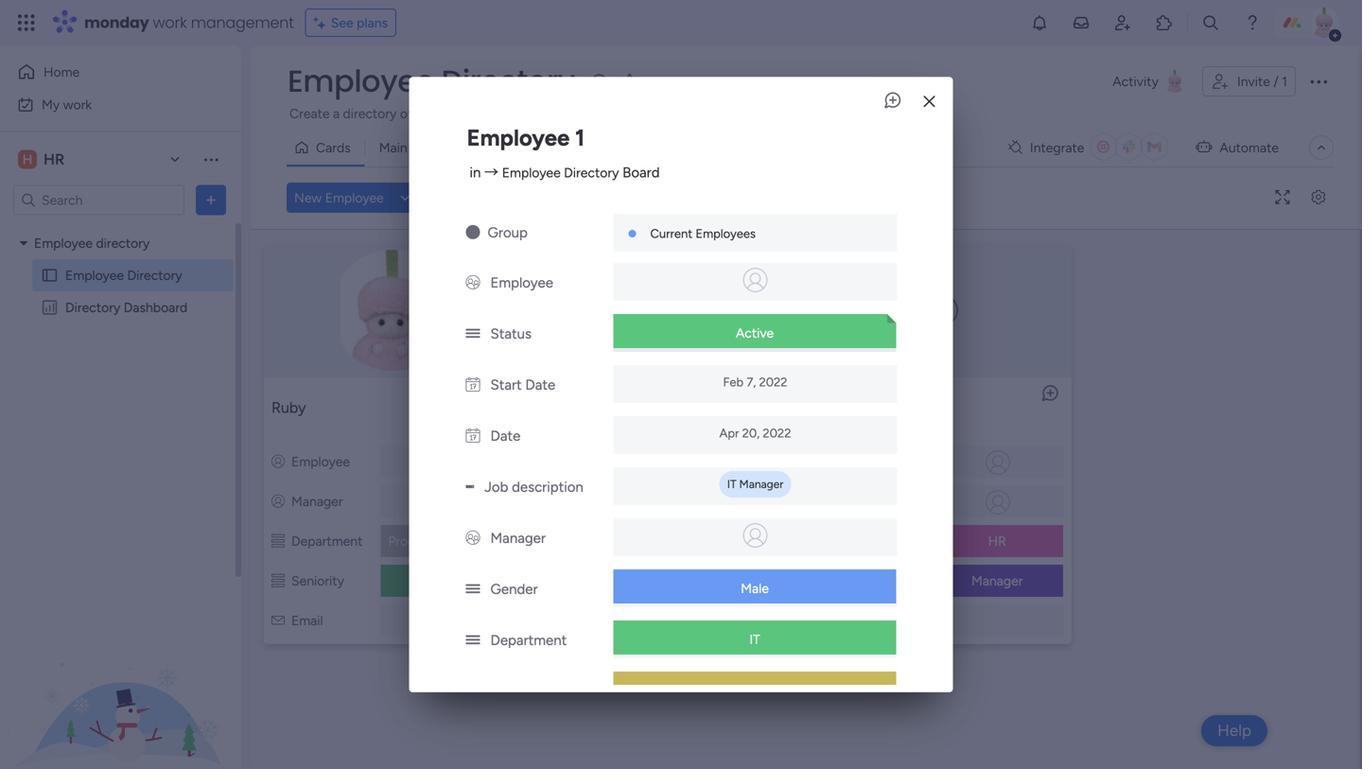 Task type: vqa. For each thing, say whether or not it's contained in the screenshot.
Roadmap
no



Task type: locate. For each thing, give the bounding box(es) containing it.
date
[[525, 376, 555, 393], [491, 427, 521, 444]]

1 horizontal spatial hr
[[988, 533, 1006, 549]]

apr 20, 2022
[[719, 426, 791, 441]]

2022
[[759, 374, 788, 390], [763, 426, 791, 441]]

workspace image
[[18, 149, 37, 170]]

dapulse date column image for start date
[[466, 376, 480, 393]]

0 vertical spatial work
[[153, 12, 187, 33]]

it for it
[[749, 631, 760, 647]]

inbox image
[[1072, 13, 1091, 32]]

employee 1
[[467, 124, 585, 151], [547, 399, 624, 417]]

invite members image
[[1113, 13, 1132, 32]]

email
[[291, 613, 323, 629], [842, 613, 874, 629], [450, 614, 480, 629]]

using
[[1145, 105, 1177, 122]]

employee right new
[[325, 190, 384, 206]]

work for my
[[63, 96, 92, 113]]

v2 status outline image for ruby
[[272, 573, 285, 589]]

email right v2 email column image
[[291, 613, 323, 629]]

past
[[487, 105, 513, 122]]

dapulse date column image left start
[[466, 376, 480, 393]]

2022 for start date
[[759, 374, 788, 390]]

directory right public dashboard icon
[[65, 299, 120, 315]]

0 horizontal spatial hr
[[44, 150, 65, 168]]

1 vertical spatial dapulse person column image
[[823, 493, 836, 509]]

1 vertical spatial dapulse date column image
[[466, 427, 480, 444]]

2022 right 20,
[[763, 426, 791, 441]]

1 horizontal spatial work
[[153, 12, 187, 33]]

1 vertical spatial mid-level
[[728, 682, 782, 698]]

v2 dropdown column image
[[466, 478, 474, 496]]

directory left board
[[564, 164, 619, 180]]

employee directory up current
[[288, 60, 575, 102]]

help image
[[1243, 13, 1262, 32]]

v2 multiple person column image down v2 sun icon
[[466, 274, 480, 291]]

v2 status image for department
[[466, 632, 480, 649]]

1 dapulse person column image from the top
[[823, 454, 836, 470]]

rubys email
[[414, 614, 480, 629]]

open full screen image
[[1268, 191, 1298, 205]]

invite / 1
[[1237, 73, 1288, 89]]

employee 1 down start date
[[547, 399, 624, 417]]

1 inside button
[[1282, 73, 1288, 89]]

seniority for manager
[[842, 573, 895, 589]]

1 dapulse date column image from the top
[[466, 376, 480, 393]]

v2 status image
[[466, 581, 480, 598], [466, 632, 480, 649], [466, 683, 480, 700]]

feb 7, 2022
[[723, 374, 788, 390]]

employee directory up directory dashboard
[[65, 267, 182, 283]]

2 v2 multiple person column image from the top
[[466, 530, 480, 547]]

0 horizontal spatial work
[[63, 96, 92, 113]]

0 horizontal spatial mid-
[[695, 573, 722, 589]]

0 vertical spatial hr
[[44, 150, 65, 168]]

apps image
[[1155, 13, 1174, 32]]

0 horizontal spatial directory
[[96, 235, 150, 251]]

card cover image image for employee 3
[[928, 295, 958, 325]]

2 v2 status image from the top
[[466, 632, 480, 649]]

0 vertical spatial 2022
[[759, 374, 788, 390]]

directory
[[343, 105, 397, 122], [96, 235, 150, 251]]

2 vertical spatial v2 status image
[[466, 683, 480, 700]]

0 horizontal spatial 1
[[575, 124, 585, 151]]

0 horizontal spatial card cover image image
[[277, 250, 508, 371]]

see plans
[[331, 15, 388, 31]]

current
[[416, 105, 459, 122]]

employee down group
[[491, 274, 553, 291]]

0 vertical spatial level
[[722, 573, 749, 589]]

3
[[893, 399, 902, 417]]

row group
[[254, 234, 1357, 657]]

h
[[22, 151, 32, 167]]

employee left 3
[[823, 399, 890, 417]]

dapulse person column image for employee 1
[[547, 493, 560, 509]]

work for monday
[[153, 12, 187, 33]]

1 horizontal spatial card cover image image
[[653, 295, 683, 325]]

invite
[[1237, 73, 1270, 89]]

0 horizontal spatial the
[[751, 105, 771, 122]]

v2 status image
[[466, 325, 480, 342]]

male
[[741, 580, 769, 596]]

automatically
[[922, 105, 1001, 122]]

current
[[650, 226, 693, 241]]

see inside button
[[331, 15, 353, 31]]

0 vertical spatial employee 1
[[467, 124, 585, 151]]

0 vertical spatial date
[[525, 376, 555, 393]]

v2 status image down rubys email link
[[466, 632, 480, 649]]

v2 status image down rubys email
[[466, 683, 480, 700]]

recruitment
[[774, 105, 844, 122]]

see more link
[[861, 103, 921, 122]]

mid-level
[[695, 573, 749, 589], [728, 682, 782, 698]]

new employee button
[[287, 183, 391, 213]]

employee directory
[[288, 60, 575, 102], [65, 267, 182, 283]]

0 horizontal spatial it
[[727, 477, 737, 491]]

dapulse date column image for date
[[466, 427, 480, 444]]

1 vertical spatial level
[[755, 682, 782, 698]]

dapulse person column image
[[823, 454, 836, 470], [823, 493, 836, 509]]

0 vertical spatial see
[[331, 15, 353, 31]]

1 horizontal spatial date
[[525, 376, 555, 393]]

employee down start date
[[547, 399, 614, 417]]

seniority inside the employee 1 dialog
[[491, 683, 547, 700]]

date down start
[[491, 427, 521, 444]]

0 horizontal spatial employee directory
[[65, 267, 182, 283]]

work right the my
[[63, 96, 92, 113]]

it
[[727, 477, 737, 491], [749, 631, 760, 647]]

directory inside list box
[[96, 235, 150, 251]]

create a directory of current and past employees. each applicant hired during the recruitment process can automatically be moved to this board using the automation center.
[[289, 105, 1315, 122]]

1 vertical spatial employee 1
[[547, 399, 624, 417]]

employee 1 down employees.
[[467, 124, 585, 151]]

1 horizontal spatial mid-
[[728, 682, 755, 698]]

employee directory
[[34, 235, 150, 251]]

see left plans
[[331, 15, 353, 31]]

3 v2 status image from the top
[[466, 683, 480, 700]]

my work button
[[11, 89, 203, 120]]

employee down ruby
[[291, 454, 350, 470]]

2 horizontal spatial card cover image image
[[928, 295, 958, 325]]

manager
[[739, 477, 784, 491], [291, 493, 343, 509], [567, 493, 619, 509], [842, 493, 894, 509], [491, 530, 546, 547], [972, 573, 1023, 589]]

0 vertical spatial v2 multiple person column image
[[466, 274, 480, 291]]

hired
[[677, 105, 707, 122]]

department inside the employee 1 dialog
[[491, 632, 567, 649]]

1 horizontal spatial level
[[755, 682, 782, 698]]

employee inside in → employee directory board
[[502, 164, 561, 180]]

2 horizontal spatial 1
[[1282, 73, 1288, 89]]

select product image
[[17, 13, 36, 32]]

card cover image image
[[277, 250, 508, 371], [653, 295, 683, 325], [928, 295, 958, 325]]

create
[[289, 105, 330, 122]]

0 vertical spatial v2 status image
[[466, 581, 480, 598]]

0 vertical spatial employee directory
[[288, 60, 575, 102]]

1 horizontal spatial 1
[[618, 399, 624, 417]]

employee
[[288, 60, 434, 102], [467, 124, 570, 151], [502, 164, 561, 180], [325, 190, 384, 206], [34, 235, 93, 251], [65, 267, 124, 283], [491, 274, 553, 291], [547, 399, 614, 417], [823, 399, 890, 417], [291, 454, 350, 470], [567, 454, 626, 470], [842, 454, 901, 470]]

the right 'using'
[[1180, 105, 1200, 122]]

1 horizontal spatial the
[[1180, 105, 1200, 122]]

0 vertical spatial directory
[[343, 105, 397, 122]]

it down apr
[[727, 477, 737, 491]]

automation
[[1203, 105, 1271, 122]]

1 vertical spatial 2022
[[763, 426, 791, 441]]

automate
[[1220, 140, 1279, 156]]

it manager
[[727, 477, 784, 491]]

email for ruby
[[291, 613, 323, 629]]

0 horizontal spatial level
[[722, 573, 749, 589]]

0 vertical spatial 1
[[1282, 73, 1288, 89]]

it down male
[[749, 631, 760, 647]]

mid- inside the employee 1 dialog
[[728, 682, 755, 698]]

directory right a
[[343, 105, 397, 122]]

date right start
[[525, 376, 555, 393]]

the right during
[[751, 105, 771, 122]]

1 vertical spatial employee directory
[[65, 267, 182, 283]]

0 vertical spatial dapulse date column image
[[466, 376, 480, 393]]

1 vertical spatial it
[[749, 631, 760, 647]]

directory inside in → employee directory board
[[564, 164, 619, 180]]

2 dapulse person column image from the top
[[823, 493, 836, 509]]

v2 multiple person column image for manager
[[466, 530, 480, 547]]

1 v2 multiple person column image from the top
[[466, 274, 480, 291]]

applicant
[[619, 105, 674, 122]]

email right v2 email column icon
[[842, 613, 874, 629]]

dapulse person column image
[[272, 454, 285, 470], [272, 493, 285, 509], [547, 493, 560, 509]]

list box
[[0, 223, 241, 579]]

seniority
[[291, 573, 344, 589], [567, 573, 620, 589], [842, 573, 895, 589], [491, 683, 547, 700]]

employee down the past
[[467, 124, 570, 151]]

1
[[1282, 73, 1288, 89], [575, 124, 585, 151], [618, 399, 624, 417]]

email right rubys
[[450, 614, 480, 629]]

help
[[1218, 721, 1252, 740]]

apr
[[719, 426, 739, 441]]

main
[[379, 140, 407, 156]]

v2 status outline image
[[272, 533, 285, 549], [272, 573, 285, 589], [823, 573, 836, 589]]

option
[[0, 226, 241, 230]]

2 horizontal spatial email
[[842, 613, 874, 629]]

1 inside dialog
[[575, 124, 585, 151]]

v2 multiple person column image up the executive
[[466, 530, 480, 547]]

1 vertical spatial see
[[863, 105, 885, 121]]

1 vertical spatial work
[[63, 96, 92, 113]]

v2 status image left gender
[[466, 581, 480, 598]]

dapulse date column image
[[466, 376, 480, 393], [466, 427, 480, 444]]

2 dapulse date column image from the top
[[466, 427, 480, 444]]

0 horizontal spatial see
[[331, 15, 353, 31]]

notifications image
[[1030, 13, 1049, 32]]

activity
[[1113, 73, 1159, 89]]

rubys
[[414, 614, 447, 629]]

level
[[722, 573, 749, 589], [755, 682, 782, 698]]

department for production management
[[291, 533, 363, 549]]

1 vertical spatial directory
[[96, 235, 150, 251]]

1 vertical spatial v2 status image
[[466, 632, 480, 649]]

1 vertical spatial mid-
[[728, 682, 755, 698]]

department for it
[[491, 632, 567, 649]]

0 vertical spatial it
[[727, 477, 737, 491]]

table
[[411, 140, 442, 156]]

employee directory link
[[502, 164, 619, 180]]

integrate
[[1030, 140, 1085, 156]]

1 vertical spatial hr
[[988, 533, 1006, 549]]

employee right →
[[502, 164, 561, 180]]

dapulse date column image up 'v2 dropdown column' icon
[[466, 427, 480, 444]]

see left more
[[863, 105, 885, 121]]

0 horizontal spatial date
[[491, 427, 521, 444]]

help button
[[1202, 715, 1268, 746]]

moved
[[1023, 105, 1063, 122]]

1 vertical spatial v2 multiple person column image
[[466, 530, 480, 547]]

v2 multiple person column image
[[466, 274, 480, 291], [466, 530, 480, 547]]

employee up a
[[288, 60, 434, 102]]

the
[[751, 105, 771, 122], [1180, 105, 1200, 122]]

v2 status image for gender
[[466, 581, 480, 598]]

mid-
[[695, 573, 722, 589], [728, 682, 755, 698]]

description
[[512, 478, 583, 496]]

email for employee 3
[[842, 613, 874, 629]]

1 horizontal spatial it
[[749, 631, 760, 647]]

ruby anderson image
[[1309, 8, 1340, 38]]

work
[[153, 12, 187, 33], [63, 96, 92, 113]]

hr
[[44, 150, 65, 168], [988, 533, 1006, 549]]

employee down employee directory
[[65, 267, 124, 283]]

ruby
[[272, 399, 306, 417]]

0 horizontal spatial email
[[291, 613, 323, 629]]

directory
[[441, 60, 575, 102], [564, 164, 619, 180], [127, 267, 182, 283], [65, 299, 120, 315]]

1 vertical spatial 1
[[575, 124, 585, 151]]

each
[[587, 105, 616, 122]]

employee up public board icon
[[34, 235, 93, 251]]

directory dashboard
[[65, 299, 188, 315]]

/
[[1274, 73, 1279, 89]]

main table button
[[365, 132, 456, 163]]

work inside button
[[63, 96, 92, 113]]

0 vertical spatial dapulse person column image
[[823, 454, 836, 470]]

department
[[291, 533, 363, 549], [567, 533, 638, 549], [842, 533, 914, 549], [491, 632, 567, 649]]

1 v2 status image from the top
[[466, 581, 480, 598]]

1 horizontal spatial see
[[863, 105, 885, 121]]

1 horizontal spatial directory
[[343, 105, 397, 122]]

seniority for executive
[[291, 573, 344, 589]]

center.
[[1274, 105, 1315, 122]]

dapulse person column image for manager
[[823, 493, 836, 509]]

2022 right "7,"
[[759, 374, 788, 390]]

v2 sun image
[[466, 224, 480, 241]]

directory down search in workspace field
[[96, 235, 150, 251]]

work right the monday
[[153, 12, 187, 33]]

employee inside button
[[325, 190, 384, 206]]

angle down image
[[401, 191, 410, 205]]

main table
[[379, 140, 442, 156]]

0 vertical spatial mid-level
[[695, 573, 749, 589]]



Task type: describe. For each thing, give the bounding box(es) containing it.
start
[[491, 376, 522, 393]]

production management
[[388, 533, 535, 549]]

1 vertical spatial date
[[491, 427, 521, 444]]

0 vertical spatial mid-
[[695, 573, 722, 589]]

employees.
[[516, 105, 583, 122]]

board
[[623, 164, 660, 181]]

management
[[191, 12, 294, 33]]

dashboard
[[124, 299, 188, 315]]

process
[[847, 105, 894, 122]]

job
[[485, 478, 508, 496]]

card cover image image for employee 1
[[653, 295, 683, 325]]

add view image
[[467, 141, 475, 154]]

2 the from the left
[[1180, 105, 1200, 122]]

active
[[736, 325, 774, 341]]

cards
[[316, 140, 351, 156]]

department for hr
[[842, 533, 914, 549]]

level inside the employee 1 dialog
[[755, 682, 782, 698]]

Search in workspace field
[[40, 189, 158, 211]]

row group containing ruby
[[254, 234, 1357, 657]]

hr inside row group
[[988, 533, 1006, 549]]

→
[[484, 164, 499, 181]]

production
[[388, 533, 453, 549]]

employee 1 dialog
[[409, 77, 953, 769]]

v2 email column image
[[823, 613, 836, 629]]

start date
[[491, 376, 555, 393]]

lottie animation image
[[0, 578, 241, 769]]

employee down employee 3
[[842, 454, 901, 470]]

7,
[[747, 374, 756, 390]]

settings image
[[1304, 191, 1334, 205]]

can
[[897, 105, 918, 122]]

level inside row group
[[722, 573, 749, 589]]

feb
[[723, 374, 744, 390]]

invite / 1 button
[[1202, 66, 1296, 96]]

employees
[[696, 226, 756, 241]]

home
[[44, 64, 80, 80]]

employee 1 inside the employee 1 dialog
[[467, 124, 585, 151]]

1 horizontal spatial employee directory
[[288, 60, 575, 102]]

monday
[[84, 12, 149, 33]]

seniority for mid-level
[[491, 683, 547, 700]]

new employee
[[294, 190, 384, 206]]

see for see more
[[863, 105, 885, 121]]

mid-level inside the employee 1 dialog
[[728, 682, 782, 698]]

2 vertical spatial 1
[[618, 399, 624, 417]]

show board description image
[[588, 72, 611, 91]]

my work
[[42, 96, 92, 113]]

it for it manager
[[727, 477, 737, 491]]

directory up the past
[[441, 60, 575, 102]]

monday work management
[[84, 12, 294, 33]]

status
[[491, 325, 532, 342]]

to
[[1067, 105, 1079, 122]]

autopilot image
[[1196, 135, 1212, 159]]

v2 email column image
[[272, 613, 285, 629]]

this
[[1083, 105, 1104, 122]]

more
[[889, 105, 919, 121]]

my
[[42, 96, 60, 113]]

management
[[457, 533, 535, 549]]

Employee Directory field
[[283, 60, 580, 102]]

hr inside workspace selection "element"
[[44, 150, 65, 168]]

group
[[488, 224, 528, 241]]

dapulse person column image for employee
[[823, 454, 836, 470]]

search everything image
[[1201, 13, 1220, 32]]

collapse board header image
[[1314, 140, 1329, 155]]

20,
[[742, 426, 760, 441]]

job description
[[485, 478, 583, 496]]

v2 multiple person column image for employee
[[466, 274, 480, 291]]

dapulse integrations image
[[1008, 140, 1023, 155]]

employee 1 inside row group
[[547, 399, 624, 417]]

1 the from the left
[[751, 105, 771, 122]]

employee directory inside list box
[[65, 267, 182, 283]]

list box containing employee directory
[[0, 223, 241, 579]]

current employees
[[650, 226, 756, 241]]

executive
[[417, 573, 475, 589]]

add to favorites image
[[620, 71, 639, 90]]

cards button
[[287, 132, 365, 163]]

dapulse person column image for ruby
[[272, 493, 285, 509]]

rubys email link
[[410, 614, 484, 629]]

v2 status image for seniority
[[466, 683, 480, 700]]

see more
[[863, 105, 919, 121]]

employee up description
[[567, 454, 626, 470]]

be
[[1005, 105, 1020, 122]]

see for see plans
[[331, 15, 353, 31]]

caret down image
[[20, 237, 27, 250]]

home button
[[11, 57, 203, 87]]

directory up dashboard
[[127, 267, 182, 283]]

public board image
[[41, 266, 59, 284]]

plans
[[357, 15, 388, 31]]

close image
[[924, 95, 935, 108]]

and
[[462, 105, 484, 122]]

v2 status outline image for employee 3
[[823, 573, 836, 589]]

gender
[[491, 581, 538, 598]]

see plans button
[[305, 9, 397, 37]]

lottie animation element
[[0, 578, 241, 769]]

1 horizontal spatial email
[[450, 614, 480, 629]]

workspace selection element
[[18, 148, 67, 171]]

board
[[1107, 105, 1142, 122]]

new
[[294, 190, 322, 206]]

in → employee directory board
[[470, 164, 660, 181]]

public dashboard image
[[41, 298, 59, 316]]

activity button
[[1105, 66, 1195, 96]]

during
[[710, 105, 748, 122]]

of
[[400, 105, 413, 122]]

in
[[470, 164, 481, 181]]

employee 3
[[823, 399, 902, 417]]

a
[[333, 105, 340, 122]]

2022 for date
[[763, 426, 791, 441]]



